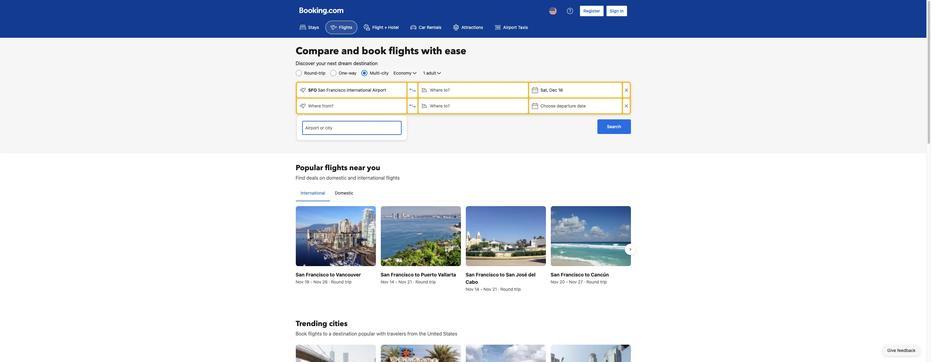 Task type: describe. For each thing, give the bounding box(es) containing it.
destination inside trending cities book flights to a destination popular with travelers from the united states
[[333, 331, 357, 337]]

search
[[607, 124, 621, 129]]

departure
[[557, 103, 576, 108]]

where to? for choose departure date
[[430, 103, 450, 108]]

choose
[[541, 103, 556, 108]]

sfo
[[308, 87, 317, 93]]

where from? button
[[297, 99, 406, 113]]

flights link
[[325, 21, 357, 34]]

your
[[316, 61, 326, 66]]

to for cancún
[[585, 272, 590, 278]]

to for san
[[500, 272, 505, 278]]

trip inside san francisco to san josé del cabo nov 14 - nov 21 · round trip
[[514, 287, 521, 292]]

where for sat, dec 16
[[430, 87, 443, 93]]

stays
[[308, 25, 319, 30]]

states
[[443, 331, 457, 337]]

attractions link
[[448, 21, 488, 34]]

del
[[528, 272, 536, 278]]

book
[[362, 44, 386, 58]]

· inside san francisco to puerto vallarta nov 14 - nov 21 · round trip
[[413, 280, 414, 285]]

way
[[349, 70, 357, 76]]

trip inside san francisco to cancún nov 20 - nov 27 · round trip
[[600, 280, 607, 285]]

san francisco to san josé del cabo image
[[466, 206, 546, 266]]

- inside san francisco to san josé del cabo nov 14 - nov 21 · round trip
[[480, 287, 482, 292]]

to? for sat, dec 16
[[444, 87, 450, 93]]

sat, dec 16 button
[[529, 83, 622, 98]]

flight
[[372, 25, 383, 30]]

trip inside san francisco to puerto vallarta nov 14 - nov 21 · round trip
[[429, 280, 436, 285]]

flights right international
[[386, 175, 400, 181]]

multi-
[[370, 70, 382, 76]]

Airport or city text field
[[305, 125, 399, 131]]

international
[[357, 175, 385, 181]]

san for san francisco to san josé del cabo
[[466, 272, 475, 278]]

sign
[[610, 8, 619, 13]]

city
[[382, 70, 389, 76]]

deals
[[306, 175, 318, 181]]

14 inside san francisco to puerto vallarta nov 14 - nov 21 · round trip
[[390, 280, 394, 285]]

1
[[423, 70, 425, 76]]

where to? button for choose
[[419, 99, 528, 113]]

united
[[427, 331, 442, 337]]

choose departure date
[[541, 103, 586, 108]]

where from?
[[308, 103, 334, 108]]

next
[[327, 61, 337, 66]]

round-trip
[[304, 70, 325, 76]]

josé
[[516, 272, 527, 278]]

14 inside san francisco to san josé del cabo nov 14 - nov 21 · round trip
[[475, 287, 479, 292]]

popular flights near you find deals on domestic and international flights
[[296, 163, 400, 181]]

one-way
[[339, 70, 357, 76]]

domestic button
[[330, 185, 358, 201]]

the
[[419, 331, 426, 337]]

trip inside san francisco to vancouver nov 19 - nov 26 · round trip
[[345, 280, 352, 285]]

compare and book flights with ease discover your next dream destination
[[296, 44, 466, 66]]

from?
[[322, 103, 334, 108]]

add a flight
[[299, 124, 325, 130]]

popular
[[296, 163, 323, 173]]

where inside popup button
[[308, 103, 321, 108]]

and inside the compare and book flights with ease discover your next dream destination
[[341, 44, 359, 58]]

from
[[407, 331, 418, 337]]

add a flight button
[[296, 119, 329, 134]]

discover
[[296, 61, 315, 66]]

where for choose departure date
[[430, 103, 443, 108]]

book
[[296, 331, 307, 337]]

san francisco to cancún image
[[551, 206, 631, 266]]

domestic
[[326, 175, 347, 181]]

sign in
[[610, 8, 624, 13]]

sign in link
[[606, 5, 627, 16]]

one-
[[339, 70, 349, 76]]

in
[[620, 8, 624, 13]]

to inside trending cities book flights to a destination popular with travelers from the united states
[[323, 331, 328, 337]]

you
[[367, 163, 380, 173]]

flight + hotel link
[[359, 21, 404, 34]]

· inside san francisco to cancún nov 20 - nov 27 · round trip
[[584, 280, 585, 285]]

19
[[305, 280, 309, 285]]

with inside the compare and book flights with ease discover your next dream destination
[[421, 44, 442, 58]]

san francisco to vancouver nov 19 - nov 26 · round trip
[[296, 272, 361, 285]]

- inside san francisco to cancún nov 20 - nov 27 · round trip
[[566, 280, 568, 285]]

san francisco to san josé del cabo nov 14 - nov 21 · round trip
[[466, 272, 536, 292]]

16
[[558, 87, 563, 93]]

feedback
[[897, 348, 916, 353]]

round inside san francisco to puerto vallarta nov 14 - nov 21 · round trip
[[416, 280, 428, 285]]

rentals
[[427, 25, 441, 30]]

- inside san francisco to vancouver nov 19 - nov 26 · round trip
[[310, 280, 312, 285]]

region containing san francisco to vancouver
[[291, 204, 636, 295]]

a inside button
[[310, 124, 312, 130]]

give feedback
[[888, 348, 916, 353]]

dec
[[549, 87, 557, 93]]

airport taxis link
[[490, 21, 533, 34]]

car rentals link
[[405, 21, 447, 34]]

1 horizontal spatial international
[[347, 87, 371, 93]]

+
[[384, 25, 387, 30]]

flight + hotel
[[372, 25, 399, 30]]

cancún
[[591, 272, 609, 278]]

to for puerto
[[415, 272, 420, 278]]

21 inside san francisco to san josé del cabo nov 14 - nov 21 · round trip
[[493, 287, 497, 292]]

popular
[[358, 331, 375, 337]]

27
[[578, 280, 583, 285]]

trending
[[296, 319, 327, 329]]

vancouver
[[336, 272, 361, 278]]

airport inside airport taxis link
[[503, 25, 517, 30]]



Task type: vqa. For each thing, say whether or not it's contained in the screenshot.
USD button
no



Task type: locate. For each thing, give the bounding box(es) containing it.
adult
[[426, 70, 436, 76]]

0 horizontal spatial with
[[377, 331, 386, 337]]

21 inside san francisco to puerto vallarta nov 14 - nov 21 · round trip
[[408, 280, 412, 285]]

francisco
[[327, 87, 346, 93], [306, 272, 329, 278], [391, 272, 414, 278], [476, 272, 499, 278], [561, 272, 584, 278]]

francisco for san francisco to vancouver
[[306, 272, 329, 278]]

0 vertical spatial airport
[[503, 25, 517, 30]]

destination
[[353, 61, 378, 66], [333, 331, 357, 337]]

where to? button for sat,
[[419, 83, 528, 98]]

with inside trending cities book flights to a destination popular with travelers from the united states
[[377, 331, 386, 337]]

francisco for san francisco to san josé del cabo
[[476, 272, 499, 278]]

round inside san francisco to vancouver nov 19 - nov 26 · round trip
[[331, 280, 344, 285]]

a
[[310, 124, 312, 130], [329, 331, 331, 337]]

francisco up the from?
[[327, 87, 346, 93]]

flights inside trending cities book flights to a destination popular with travelers from the united states
[[308, 331, 322, 337]]

hotel
[[388, 25, 399, 30]]

a inside trending cities book flights to a destination popular with travelers from the united states
[[329, 331, 331, 337]]

0 vertical spatial where to? button
[[419, 83, 528, 98]]

register link
[[580, 5, 604, 16]]

economy
[[394, 70, 412, 76]]

1 adult
[[423, 70, 436, 76]]

1 vertical spatial destination
[[333, 331, 357, 337]]

san francisco to vancouver image
[[296, 206, 376, 266]]

a right add
[[310, 124, 312, 130]]

trip down your
[[319, 70, 325, 76]]

region
[[291, 204, 636, 295]]

1 vertical spatial 21
[[493, 287, 497, 292]]

flights down the trending at the bottom left
[[308, 331, 322, 337]]

0 horizontal spatial international
[[301, 190, 325, 196]]

ease
[[445, 44, 466, 58]]

sfo san francisco international airport
[[308, 87, 386, 93]]

round inside san francisco to cancún nov 20 - nov 27 · round trip
[[587, 280, 599, 285]]

with right popular
[[377, 331, 386, 337]]

san for san francisco to cancún
[[551, 272, 560, 278]]

20
[[560, 280, 565, 285]]

san for san francisco to puerto vallarta
[[381, 272, 390, 278]]

flight
[[314, 124, 325, 130]]

taxis
[[518, 25, 528, 30]]

san francisco to puerto vallarta nov 14 - nov 21 · round trip
[[381, 272, 456, 285]]

1 to? from the top
[[444, 87, 450, 93]]

a down cities
[[329, 331, 331, 337]]

trip down the vancouver
[[345, 280, 352, 285]]

1 horizontal spatial 14
[[475, 287, 479, 292]]

trip down josé
[[514, 287, 521, 292]]

francisco inside san francisco to vancouver nov 19 - nov 26 · round trip
[[306, 272, 329, 278]]

travelers
[[387, 331, 406, 337]]

find
[[296, 175, 305, 181]]

cabo
[[466, 280, 478, 285]]

to?
[[444, 87, 450, 93], [444, 103, 450, 108]]

san for san francisco to vancouver
[[296, 272, 305, 278]]

francisco up 27
[[561, 272, 584, 278]]

international inside button
[[301, 190, 325, 196]]

multi-city
[[370, 70, 389, 76]]

-
[[310, 280, 312, 285], [395, 280, 397, 285], [566, 280, 568, 285], [480, 287, 482, 292]]

0 vertical spatial and
[[341, 44, 359, 58]]

to left the vancouver
[[330, 272, 335, 278]]

and down near
[[348, 175, 356, 181]]

airport taxis
[[503, 25, 528, 30]]

1 horizontal spatial airport
[[503, 25, 517, 30]]

0 vertical spatial with
[[421, 44, 442, 58]]

to inside san francisco to san josé del cabo nov 14 - nov 21 · round trip
[[500, 272, 505, 278]]

1 vertical spatial 14
[[475, 287, 479, 292]]

0 horizontal spatial 21
[[408, 280, 412, 285]]

2 to? from the top
[[444, 103, 450, 108]]

francisco for san francisco to puerto vallarta
[[391, 272, 414, 278]]

international
[[347, 87, 371, 93], [301, 190, 325, 196]]

give feedback button
[[883, 345, 921, 356]]

trip down the cancún
[[600, 280, 607, 285]]

0 horizontal spatial airport
[[372, 87, 386, 93]]

destination up multi-
[[353, 61, 378, 66]]

trending cities book flights to a destination popular with travelers from the united states
[[296, 319, 457, 337]]

1 vertical spatial a
[[329, 331, 331, 337]]

puerto
[[421, 272, 437, 278]]

and inside popular flights near you find deals on domestic and international flights
[[348, 175, 356, 181]]

1 vertical spatial with
[[377, 331, 386, 337]]

search button
[[597, 119, 631, 134]]

0 vertical spatial 14
[[390, 280, 394, 285]]

near
[[349, 163, 365, 173]]

francisco up cabo
[[476, 272, 499, 278]]

to left josé
[[500, 272, 505, 278]]

sat, dec 16
[[541, 87, 563, 93]]

1 horizontal spatial 21
[[493, 287, 497, 292]]

flights
[[339, 25, 352, 30]]

francisco inside san francisco to puerto vallarta nov 14 - nov 21 · round trip
[[391, 272, 414, 278]]

international down the deals at the top
[[301, 190, 325, 196]]

tab list
[[296, 185, 631, 202]]

san inside san francisco to puerto vallarta nov 14 - nov 21 · round trip
[[381, 272, 390, 278]]

stays link
[[295, 21, 324, 34]]

san
[[318, 87, 325, 93], [296, 272, 305, 278], [381, 272, 390, 278], [466, 272, 475, 278], [506, 272, 515, 278], [551, 272, 560, 278]]

1 adult button
[[423, 69, 443, 77]]

and up dream
[[341, 44, 359, 58]]

flights up domestic
[[325, 163, 348, 173]]

to down the trending at the bottom left
[[323, 331, 328, 337]]

car
[[419, 25, 426, 30]]

0 horizontal spatial a
[[310, 124, 312, 130]]

add
[[299, 124, 308, 130]]

to left the cancún
[[585, 272, 590, 278]]

0 vertical spatial 21
[[408, 280, 412, 285]]

round
[[331, 280, 344, 285], [416, 280, 428, 285], [587, 280, 599, 285], [501, 287, 513, 292]]

1 horizontal spatial a
[[329, 331, 331, 337]]

1 where to? from the top
[[430, 87, 450, 93]]

choose departure date button
[[529, 99, 622, 113]]

to? for choose departure date
[[444, 103, 450, 108]]

2 where to? button from the top
[[419, 99, 528, 113]]

domestic
[[335, 190, 354, 196]]

2 where to? from the top
[[430, 103, 450, 108]]

san inside san francisco to vancouver nov 19 - nov 26 · round trip
[[296, 272, 305, 278]]

with up adult
[[421, 44, 442, 58]]

where
[[430, 87, 443, 93], [308, 103, 321, 108], [430, 103, 443, 108]]

1 where to? button from the top
[[419, 83, 528, 98]]

san francisco to puerto vallarta image
[[381, 206, 461, 266]]

flights inside the compare and book flights with ease discover your next dream destination
[[389, 44, 419, 58]]

on
[[320, 175, 325, 181]]

· inside san francisco to san josé del cabo nov 14 - nov 21 · round trip
[[498, 287, 499, 292]]

- inside san francisco to puerto vallarta nov 14 - nov 21 · round trip
[[395, 280, 397, 285]]

francisco up 26 on the bottom of page
[[306, 272, 329, 278]]

to inside san francisco to cancún nov 20 - nov 27 · round trip
[[585, 272, 590, 278]]

car rentals
[[419, 25, 441, 30]]

where to?
[[430, 87, 450, 93], [430, 103, 450, 108]]

1 vertical spatial and
[[348, 175, 356, 181]]

round-
[[304, 70, 319, 76]]

to for vancouver
[[330, 272, 335, 278]]

tab list containing international
[[296, 185, 631, 202]]

booking.com logo image
[[299, 7, 343, 14], [299, 7, 343, 14]]

1 vertical spatial international
[[301, 190, 325, 196]]

francisco left puerto
[[391, 272, 414, 278]]

international up where from? popup button
[[347, 87, 371, 93]]

1 vertical spatial where to?
[[430, 103, 450, 108]]

to left puerto
[[415, 272, 420, 278]]

give
[[888, 348, 896, 353]]

to inside san francisco to vancouver nov 19 - nov 26 · round trip
[[330, 272, 335, 278]]

0 vertical spatial destination
[[353, 61, 378, 66]]

trip down puerto
[[429, 280, 436, 285]]

and
[[341, 44, 359, 58], [348, 175, 356, 181]]

francisco for san francisco to cancún
[[561, 272, 584, 278]]

sat,
[[541, 87, 548, 93]]

airport left the taxis
[[503, 25, 517, 30]]

1 vertical spatial to?
[[444, 103, 450, 108]]

register
[[583, 8, 600, 13]]

where to? button
[[419, 83, 528, 98], [419, 99, 528, 113]]

0 vertical spatial to?
[[444, 87, 450, 93]]

26
[[322, 280, 328, 285]]

round inside san francisco to san josé del cabo nov 14 - nov 21 · round trip
[[501, 287, 513, 292]]

attractions
[[462, 25, 483, 30]]

vallarta
[[438, 272, 456, 278]]

destination down cities
[[333, 331, 357, 337]]

destination inside the compare and book flights with ease discover your next dream destination
[[353, 61, 378, 66]]

14
[[390, 280, 394, 285], [475, 287, 479, 292]]

to inside san francisco to puerto vallarta nov 14 - nov 21 · round trip
[[415, 272, 420, 278]]

1 vertical spatial airport
[[372, 87, 386, 93]]

airport down multi-city
[[372, 87, 386, 93]]

flights
[[389, 44, 419, 58], [325, 163, 348, 173], [386, 175, 400, 181], [308, 331, 322, 337]]

1 vertical spatial where to? button
[[419, 99, 528, 113]]

0 horizontal spatial 14
[[390, 280, 394, 285]]

francisco inside san francisco to san josé del cabo nov 14 - nov 21 · round trip
[[476, 272, 499, 278]]

flights up the economy
[[389, 44, 419, 58]]

where to? for sat, dec 16
[[430, 87, 450, 93]]

1 horizontal spatial with
[[421, 44, 442, 58]]

with
[[421, 44, 442, 58], [377, 331, 386, 337]]

· inside san francisco to vancouver nov 19 - nov 26 · round trip
[[329, 280, 330, 285]]

date
[[577, 103, 586, 108]]

0 vertical spatial a
[[310, 124, 312, 130]]

dream
[[338, 61, 352, 66]]

san inside san francisco to cancún nov 20 - nov 27 · round trip
[[551, 272, 560, 278]]

0 vertical spatial international
[[347, 87, 371, 93]]

0 vertical spatial where to?
[[430, 87, 450, 93]]

international button
[[296, 185, 330, 201]]

francisco inside san francisco to cancún nov 20 - nov 27 · round trip
[[561, 272, 584, 278]]



